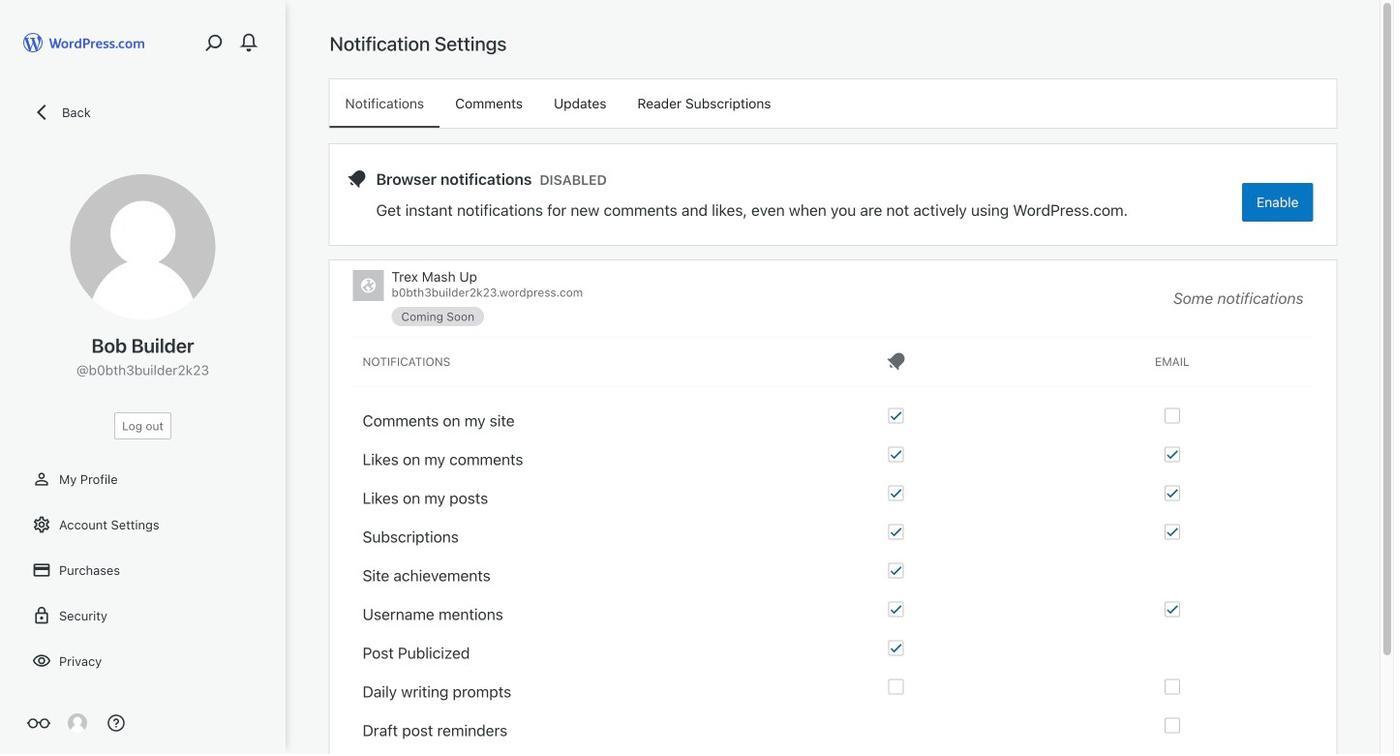 Task type: vqa. For each thing, say whether or not it's contained in the screenshot.
'My Profile' icon at right top
no



Task type: locate. For each thing, give the bounding box(es) containing it.
bob builder image
[[70, 174, 216, 320], [68, 714, 87, 733]]

credit_card image
[[32, 561, 51, 580]]

1 vertical spatial bob builder image
[[68, 714, 87, 733]]

main content
[[330, 31, 1337, 755]]

None checkbox
[[889, 408, 904, 424], [1165, 408, 1181, 424], [889, 486, 904, 501], [1165, 486, 1181, 501], [889, 525, 904, 540], [1165, 525, 1181, 540], [889, 641, 904, 656], [1165, 680, 1181, 695], [1165, 718, 1181, 734], [889, 408, 904, 424], [1165, 408, 1181, 424], [889, 486, 904, 501], [1165, 486, 1181, 501], [889, 525, 904, 540], [1165, 525, 1181, 540], [889, 641, 904, 656], [1165, 680, 1181, 695], [1165, 718, 1181, 734]]

reader image
[[27, 712, 50, 735]]

None checkbox
[[889, 447, 904, 463], [1165, 447, 1181, 463], [889, 563, 904, 579], [889, 602, 904, 618], [1165, 602, 1181, 618], [889, 680, 904, 695], [889, 447, 904, 463], [1165, 447, 1181, 463], [889, 563, 904, 579], [889, 602, 904, 618], [1165, 602, 1181, 618], [889, 680, 904, 695]]

visibility image
[[32, 652, 51, 671]]

settings image
[[32, 515, 51, 535]]

menu
[[330, 79, 1337, 128]]



Task type: describe. For each thing, give the bounding box(es) containing it.
person image
[[32, 470, 51, 489]]

0 vertical spatial bob builder image
[[70, 174, 216, 320]]

lock image
[[32, 606, 51, 626]]



